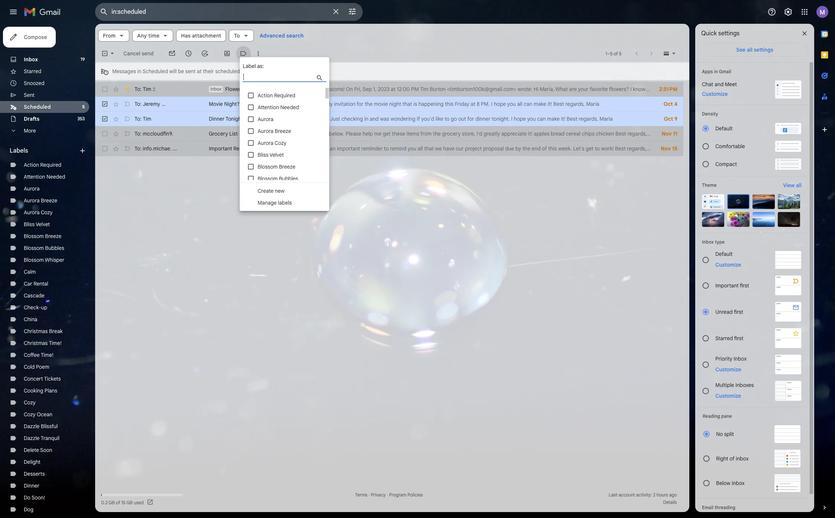 Task type: vqa. For each thing, say whether or not it's contained in the screenshot.
Sep 4 corresponding to Broccoli - Who is eating broccoli?
no



Task type: describe. For each thing, give the bounding box(es) containing it.
be
[[178, 68, 184, 75]]

see all settings
[[737, 46, 774, 53]]

theme
[[703, 183, 717, 188]]

proposal
[[484, 145, 504, 152]]

2 horizontal spatial hope
[[514, 116, 526, 122]]

2 horizontal spatial can
[[538, 116, 546, 122]]

to: for to: mccloudfin9.
[[135, 131, 142, 137]]

night?
[[224, 101, 240, 108]]

regards, down 'what'
[[566, 101, 585, 108]]

has attachment
[[181, 32, 222, 39]]

china
[[24, 317, 37, 323]]

footer containing terms
[[95, 492, 684, 507]]

meet
[[726, 81, 738, 88]]

–
[[608, 51, 611, 56]]

ocean
[[37, 412, 52, 418]]

1 your from the left
[[579, 86, 589, 93]]

delight link
[[24, 459, 40, 466]]

blossom for blossom breeze link
[[24, 233, 44, 240]]

2 are from the left
[[570, 86, 577, 93]]

flowers
[[276, 86, 293, 93]]

breeze up new
[[279, 164, 296, 170]]

last
[[609, 493, 618, 498]]

action required link
[[24, 162, 61, 169]]

0 vertical spatial at
[[197, 68, 202, 75]]

0.2
[[101, 500, 108, 506]]

multiple
[[716, 382, 735, 389]]

1 horizontal spatial attention needed
[[258, 104, 299, 111]]

more image
[[255, 50, 262, 57]]

car rental
[[24, 281, 48, 288]]

toggle split pane mode image
[[663, 50, 671, 57]]

starred for starred first
[[716, 335, 734, 342]]

dog
[[24, 507, 33, 514]]

1 horizontal spatial 5
[[611, 51, 613, 56]]

1 gb from the left
[[109, 500, 115, 506]]

blossom bubbles link
[[24, 245, 64, 252]]

1 horizontal spatial in
[[365, 116, 369, 122]]

manage
[[258, 200, 277, 206]]

best for chips
[[616, 131, 627, 137]]

tonight.
[[492, 116, 510, 122]]

5 row from the top
[[95, 141, 684, 156]]

friendly
[[315, 101, 333, 108]]

aurora up you
[[258, 116, 274, 123]]

0 horizontal spatial settings
[[719, 30, 740, 37]]

labels navigation
[[0, 24, 95, 519]]

0 vertical spatial scheduled
[[143, 68, 168, 75]]

aurora up the aurora breeze 'link'
[[24, 186, 40, 192]]

apps
[[703, 69, 714, 74]]

rental
[[34, 281, 48, 288]]

attention inside labels navigation
[[24, 174, 45, 180]]

sent
[[186, 68, 196, 75]]

0 vertical spatial for
[[357, 101, 364, 108]]

that for all
[[425, 145, 434, 152]]

dazzle blissful
[[24, 424, 58, 430]]

used
[[134, 500, 144, 506]]

drafts link
[[24, 116, 39, 122]]

1 default from the top
[[716, 125, 733, 132]]

aurora breeze inside labels navigation
[[24, 198, 57, 204]]

labels image
[[240, 50, 247, 57]]

comfortable
[[716, 143, 746, 150]]

to: info.michae. ...
[[135, 145, 177, 152]]

1 horizontal spatial you
[[508, 101, 516, 108]]

0 horizontal spatial to
[[384, 145, 389, 152]]

in for gmail
[[715, 69, 719, 74]]

regards, for chicken
[[628, 131, 647, 137]]

to
[[234, 32, 240, 39]]

0 vertical spatial needed
[[281, 104, 299, 111]]

advanced search
[[260, 32, 304, 39]]

christmas time!
[[24, 340, 62, 347]]

right of inbox
[[717, 456, 749, 463]]

blossom bubbles inside labels navigation
[[24, 245, 64, 252]]

snooze image
[[185, 50, 192, 57]]

fri,
[[354, 86, 362, 93]]

just for a
[[279, 101, 290, 108]]

messages in scheduled will be sent at their scheduled time.
[[112, 68, 253, 75]]

oct for oct 4
[[664, 101, 673, 108]]

invitation
[[334, 101, 356, 108]]

tim right pm
[[420, 86, 429, 93]]

and left was
[[370, 116, 379, 122]]

aurora breeze link
[[24, 198, 57, 204]]

cherry
[[304, 86, 320, 93]]

2 horizontal spatial it!
[[562, 116, 566, 122]]

coffee time! link
[[24, 352, 53, 359]]

0 vertical spatial velvet
[[270, 152, 284, 158]]

0 horizontal spatial make
[[534, 101, 547, 108]]

inbox for inbox
[[24, 56, 38, 63]]

new
[[275, 188, 285, 195]]

reading
[[703, 414, 721, 420]]

velvet inside labels navigation
[[36, 221, 50, 228]]

wedding
[[659, 86, 679, 93]]

car
[[24, 281, 32, 288]]

2 horizontal spatial the
[[523, 145, 531, 152]]

follow link to manage storage image
[[147, 500, 154, 507]]

policies
[[408, 493, 423, 498]]

0 vertical spatial required
[[274, 92, 296, 99]]

first for starred first
[[735, 335, 744, 342]]

breeze left the my on the top
[[275, 128, 291, 135]]

cozy down the aurora breeze 'link'
[[41, 209, 53, 216]]

blossom up create
[[258, 176, 278, 182]]

poem
[[36, 364, 49, 371]]

dazzle tranquil
[[24, 436, 60, 442]]

important for important first
[[716, 283, 739, 289]]

compact
[[716, 161, 738, 168]]

starred for "starred" "link"
[[24, 68, 41, 75]]

1 vertical spatial is
[[414, 101, 418, 108]]

0 vertical spatial bubbles
[[279, 176, 298, 182]]

1 horizontal spatial is
[[681, 86, 684, 93]]

inbox for inbox flowers - my favorite flowers are cherry blossoms! on fri, sep 1, 2023 at 12:00 pm tim burton <timburton1006@gmail.com> wrote: hi maria, what are your favorite flowers? i know your wedding is next year and
[[211, 86, 222, 92]]

1 horizontal spatial bliss velvet
[[258, 152, 284, 158]]

what
[[556, 86, 568, 93]]

in for scheduled
[[137, 68, 142, 75]]

density
[[703, 111, 719, 117]]

0 vertical spatial inbox
[[736, 456, 749, 463]]

reminder
[[362, 145, 383, 152]]

maria for work!
[[648, 145, 662, 152]]

1 horizontal spatial make
[[548, 116, 560, 122]]

soon!
[[32, 495, 45, 502]]

aurora up bliss velvet link
[[24, 209, 40, 216]]

appreciate
[[502, 131, 527, 137]]

snoozed link
[[24, 80, 45, 87]]

aurora down you
[[258, 140, 274, 147]]

gmail image
[[24, 4, 64, 19]]

1 are from the left
[[295, 86, 302, 93]]

tranquil
[[41, 436, 60, 442]]

up
[[41, 305, 47, 311]]

1 vertical spatial for
[[468, 116, 474, 122]]

first for unread first
[[735, 309, 744, 316]]

required inside labels navigation
[[40, 162, 61, 169]]

action inside labels navigation
[[24, 162, 39, 169]]

everyone, for hello
[[274, 145, 298, 152]]

last account activity: 2 hours ago details
[[609, 493, 678, 506]]

out
[[459, 116, 467, 122]]

support image
[[768, 7, 777, 16]]

2 gb from the left
[[127, 500, 133, 506]]

of right right
[[730, 456, 735, 463]]

search
[[287, 32, 304, 39]]

customize for priority inbox
[[716, 367, 742, 373]]

0 vertical spatial action required
[[258, 92, 296, 99]]

dazzle blissful link
[[24, 424, 58, 430]]

0 vertical spatial it!
[[548, 101, 553, 108]]

blossom down the hello
[[258, 164, 278, 170]]

hey for hey tim, i hope you're doing well! just checking in and was wondering if you'd like to go out for dinner tonight. i hope you can make it! best regards, maria
[[251, 116, 260, 122]]

1 vertical spatial inbox
[[732, 481, 745, 487]]

split
[[725, 431, 735, 438]]

aurora down "aurora" link
[[24, 198, 40, 204]]

0 horizontal spatial get
[[383, 131, 391, 137]]

1 horizontal spatial 15
[[673, 145, 678, 152]]

to button
[[229, 30, 254, 42]]

time! for christmas time!
[[49, 340, 62, 347]]

display density element
[[703, 111, 802, 117]]

search mail image
[[97, 5, 111, 19]]

inbox for inbox type
[[703, 240, 714, 245]]

of right –
[[614, 51, 618, 56]]

wondering
[[391, 116, 416, 122]]

... for to: jeremy ...
[[162, 101, 166, 108]]

to: for to: tim
[[135, 116, 142, 122]]

all inside button
[[797, 182, 802, 189]]

terms
[[355, 493, 368, 498]]

movie night? - hey everyone, just sending a friendly invitation for the movie night that is happening this friday at 8 pm. i hope you all can make it! best regards, maria
[[209, 101, 600, 108]]

dog link
[[24, 507, 33, 514]]

advanced
[[260, 32, 285, 39]]

1 horizontal spatial this
[[549, 145, 557, 152]]

bread
[[551, 131, 565, 137]]

customize inside the chat and meet customize
[[703, 91, 728, 97]]

best down 'what'
[[554, 101, 565, 108]]

advanced search options image
[[345, 4, 360, 19]]

inbox right the priority
[[734, 356, 747, 362]]

cascade link
[[24, 293, 45, 299]]

cascade
[[24, 293, 45, 299]]

china link
[[24, 317, 37, 323]]

inboxes
[[736, 382, 755, 389]]

1 horizontal spatial can
[[524, 101, 533, 108]]

oct for oct 9
[[664, 116, 674, 122]]

2 · from the left
[[387, 493, 388, 498]]

i left 'know'
[[631, 86, 632, 93]]

greatly
[[484, 131, 500, 137]]

1 horizontal spatial blossom bubbles
[[258, 176, 298, 182]]

1 horizontal spatial blossom breeze
[[258, 164, 296, 170]]

break
[[49, 328, 63, 335]]

1 horizontal spatial get
[[586, 145, 594, 152]]

0 vertical spatial this
[[445, 101, 454, 108]]

2 vertical spatial hey
[[243, 131, 252, 137]]

1 vertical spatial at
[[391, 86, 396, 93]]

theme element
[[703, 182, 717, 189]]

tim for to: tim
[[143, 116, 151, 122]]

all down from
[[418, 145, 423, 152]]

important first
[[716, 283, 750, 289]]

blossom breeze inside labels navigation
[[24, 233, 62, 240]]

1 horizontal spatial aurora cozy
[[258, 140, 287, 147]]

coffee time!
[[24, 352, 53, 359]]

cooking
[[24, 388, 43, 395]]

all down the wrote:
[[518, 101, 523, 108]]

inbox type element
[[703, 240, 802, 245]]

terms link
[[355, 493, 368, 498]]

maria for it!
[[600, 116, 613, 122]]

1 horizontal spatial aurora breeze
[[258, 128, 291, 135]]

i right 'pm.'
[[492, 101, 493, 108]]

scheduled link
[[24, 104, 51, 110]]

regards, for it!
[[579, 116, 599, 122]]

see all settings button
[[702, 43, 809, 57]]

aurora link
[[24, 186, 40, 192]]

sending for an
[[310, 145, 329, 152]]

1 horizontal spatial hope
[[494, 101, 506, 108]]

sending for a
[[291, 101, 310, 108]]

cold poem
[[24, 364, 49, 371]]

all inside button
[[748, 46, 753, 53]]

breeze up blossom bubbles link
[[45, 233, 62, 240]]

reading pane
[[703, 414, 733, 420]]

2 grocery from the left
[[443, 131, 461, 137]]

- for tonight?
[[247, 116, 250, 122]]

email threading
[[703, 506, 736, 511]]

christmas for christmas break
[[24, 328, 48, 335]]

email threading element
[[703, 506, 802, 511]]

burton
[[430, 86, 446, 93]]

grocery
[[209, 131, 228, 137]]

2 inside to: tim 2
[[153, 86, 155, 92]]

1 favorite from the left
[[257, 86, 275, 93]]

best for to
[[616, 145, 626, 152]]

will
[[169, 68, 177, 75]]

2 vertical spatial can
[[273, 131, 281, 137]]

of right end
[[542, 145, 547, 152]]

quick
[[702, 30, 717, 37]]

needed inside labels navigation
[[47, 174, 65, 180]]

customize button for multiple inboxes
[[712, 392, 746, 401]]

Label-as menu open text field
[[243, 73, 341, 82]]



Task type: locate. For each thing, give the bounding box(es) containing it.
customize button
[[698, 90, 733, 99], [712, 261, 746, 270], [712, 365, 746, 374], [712, 392, 746, 401]]

1 horizontal spatial your
[[647, 86, 658, 93]]

any time
[[137, 32, 160, 39]]

0 vertical spatial attention needed
[[258, 104, 299, 111]]

0 horizontal spatial your
[[579, 86, 589, 93]]

1 vertical spatial hey
[[251, 116, 260, 122]]

threading
[[715, 506, 736, 511]]

dazzle for dazzle blissful
[[24, 424, 40, 430]]

0 vertical spatial that
[[403, 101, 412, 108]]

oct 4
[[664, 101, 678, 108]]

- for night?
[[241, 101, 243, 108]]

hey down my in the top left of the page
[[245, 101, 254, 108]]

move to inbox image
[[224, 50, 231, 57]]

required up the attention needed link
[[40, 162, 61, 169]]

just down the my on the top
[[299, 145, 309, 152]]

everyone, down find
[[274, 145, 298, 152]]

settings
[[719, 30, 740, 37], [755, 46, 774, 53]]

favorite
[[257, 86, 275, 93], [590, 86, 608, 93]]

1 horizontal spatial bliss
[[258, 152, 269, 158]]

for right out
[[468, 116, 474, 122]]

0 horizontal spatial blossom breeze
[[24, 233, 62, 240]]

nov for hello everyone, just sending an important reminder to remind you all that we have our project proposal due by the end of this week. let's get to work! best regards, maria
[[661, 145, 671, 152]]

2 row from the top
[[95, 97, 684, 112]]

delight
[[24, 459, 40, 466]]

concert
[[24, 376, 43, 383]]

0 vertical spatial can
[[524, 101, 533, 108]]

make down hi on the top right of page
[[534, 101, 547, 108]]

0 horizontal spatial it!
[[529, 131, 533, 137]]

as:
[[257, 63, 264, 70]]

first up priority inbox
[[735, 335, 744, 342]]

aurora cozy inside labels navigation
[[24, 209, 53, 216]]

priority inbox
[[716, 356, 747, 362]]

1,
[[373, 86, 377, 93]]

customize down chat
[[703, 91, 728, 97]]

1 vertical spatial everyone,
[[274, 145, 298, 152]]

customize for multiple inboxes
[[716, 393, 742, 400]]

1 horizontal spatial 2
[[654, 493, 656, 498]]

cozy down find
[[275, 140, 287, 147]]

1 horizontal spatial the
[[433, 131, 441, 137]]

dazzle for dazzle tranquil
[[24, 436, 40, 442]]

settings inside button
[[755, 46, 774, 53]]

1 vertical spatial 2
[[654, 493, 656, 498]]

gb left used
[[127, 500, 133, 506]]

dinner inside labels navigation
[[24, 483, 39, 490]]

chicken
[[596, 131, 615, 137]]

2 inside last account activity: 2 hours ago details
[[654, 493, 656, 498]]

blossom for blossom bubbles link
[[24, 245, 44, 252]]

0 horizontal spatial sending
[[291, 101, 310, 108]]

0 horizontal spatial that
[[403, 101, 412, 108]]

remind
[[390, 145, 407, 152]]

bliss velvet down aurora cozy link
[[24, 221, 50, 228]]

1 vertical spatial settings
[[755, 46, 774, 53]]

dinner tonight? - hey tim, i hope you're doing well! just checking in and was wondering if you'd like to go out for dinner tonight. i hope you can make it! best regards, maria
[[209, 116, 613, 122]]

inbox
[[24, 56, 38, 63], [211, 86, 222, 92], [703, 240, 714, 245], [734, 356, 747, 362]]

week.
[[559, 145, 572, 152]]

scheduled inside labels navigation
[[24, 104, 51, 110]]

regards,
[[566, 101, 585, 108], [579, 116, 599, 122], [628, 131, 647, 137], [628, 145, 647, 152]]

of inside 'footer'
[[116, 500, 120, 506]]

1 vertical spatial scheduled
[[24, 104, 51, 110]]

- for reminder
[[257, 145, 260, 152]]

tim
[[143, 86, 151, 92], [420, 86, 429, 93], [143, 116, 151, 122]]

1 vertical spatial christmas
[[24, 340, 48, 347]]

- right night?
[[241, 101, 243, 108]]

customize for default
[[716, 262, 742, 269]]

to: down to: jeremy ...
[[135, 116, 142, 122]]

0 vertical spatial dinner
[[209, 116, 225, 122]]

list
[[230, 131, 238, 137]]

dazzle
[[24, 424, 40, 430], [24, 436, 40, 442]]

Search mail text field
[[112, 8, 327, 16]]

required down label-as menu open text box
[[274, 92, 296, 99]]

0 horizontal spatial you
[[408, 145, 417, 152]]

blossom up calm link in the left bottom of the page
[[24, 257, 44, 264]]

starred up 'snoozed'
[[24, 68, 41, 75]]

... for to: info.michae. ...
[[173, 145, 177, 152]]

aurora cozy down you
[[258, 140, 287, 147]]

bubbles inside labels navigation
[[45, 245, 64, 252]]

action up the attention needed link
[[24, 162, 39, 169]]

wrote:
[[518, 86, 533, 93]]

0 vertical spatial 2
[[153, 86, 155, 92]]

aurora cozy link
[[24, 209, 53, 216]]

get right the let's
[[586, 145, 594, 152]]

4
[[675, 101, 678, 108]]

9
[[675, 116, 678, 122]]

0 vertical spatial nov
[[662, 131, 672, 137]]

add to tasks image
[[201, 50, 209, 57]]

row down was
[[95, 126, 684, 141]]

1 vertical spatial the
[[433, 131, 441, 137]]

default down the type
[[716, 251, 733, 258]]

labels
[[10, 147, 28, 155]]

hey for hey everyone, just sending a friendly invitation for the movie night that is happening this friday at 8 pm. i hope you all can make it! best regards, maria
[[245, 101, 254, 108]]

1 horizontal spatial action
[[258, 92, 273, 99]]

cozy down cozy link
[[24, 412, 36, 418]]

hey
[[245, 101, 254, 108], [251, 116, 260, 122], [243, 131, 252, 137]]

tim up to: jeremy ...
[[143, 86, 151, 92]]

0 horizontal spatial important
[[209, 145, 232, 152]]

0 vertical spatial blossom bubbles
[[258, 176, 298, 182]]

2 vertical spatial it!
[[529, 131, 533, 137]]

from
[[421, 131, 432, 137]]

apps in gmail
[[703, 69, 732, 74]]

time! for coffee time!
[[41, 352, 53, 359]]

aurora cozy
[[258, 140, 287, 147], [24, 209, 53, 216]]

time! down the break
[[49, 340, 62, 347]]

best right chicken
[[616, 131, 627, 137]]

scheduled left will
[[143, 68, 168, 75]]

view all button
[[779, 181, 807, 190]]

required
[[274, 92, 296, 99], [40, 162, 61, 169]]

hey left fin,
[[243, 131, 252, 137]]

needed up you're
[[281, 104, 299, 111]]

just right well!
[[330, 116, 341, 122]]

2 favorite from the left
[[590, 86, 608, 93]]

0 horizontal spatial hope
[[275, 116, 287, 122]]

attention up "aurora" link
[[24, 174, 45, 180]]

dazzle down cozy ocean
[[24, 424, 40, 430]]

1 horizontal spatial just
[[299, 145, 309, 152]]

0 vertical spatial sending
[[291, 101, 310, 108]]

0 horizontal spatial scheduled
[[24, 104, 51, 110]]

0 horizontal spatial aurora breeze
[[24, 198, 57, 204]]

0 vertical spatial settings
[[719, 30, 740, 37]]

1 horizontal spatial to
[[445, 116, 450, 122]]

it! down 'maria,'
[[548, 101, 553, 108]]

quick settings element
[[702, 30, 740, 43]]

to: jeremy ...
[[135, 101, 166, 108]]

4 row from the top
[[95, 126, 684, 141]]

nov left '11'
[[662, 131, 672, 137]]

christmas
[[24, 328, 48, 335], [24, 340, 48, 347]]

manage labels
[[258, 200, 292, 206]]

all right see
[[748, 46, 753, 53]]

is
[[681, 86, 684, 93], [414, 101, 418, 108]]

grocery
[[301, 131, 320, 137], [443, 131, 461, 137]]

- for flowers
[[245, 86, 247, 93]]

reading pane element
[[703, 414, 802, 420]]

1 · from the left
[[369, 493, 370, 498]]

inbox up movie
[[211, 86, 222, 92]]

0 horizontal spatial is
[[414, 101, 418, 108]]

action required inside labels navigation
[[24, 162, 61, 169]]

customize button for priority inbox
[[712, 365, 746, 374]]

labels heading
[[10, 147, 79, 155]]

christmas time! link
[[24, 340, 62, 347]]

chat
[[703, 81, 714, 88]]

inbox right below
[[732, 481, 745, 487]]

the right from
[[433, 131, 441, 137]]

5 right 1
[[611, 51, 613, 56]]

1 vertical spatial blossom breeze
[[24, 233, 62, 240]]

row
[[95, 82, 718, 97], [95, 97, 684, 112], [95, 112, 684, 126], [95, 126, 684, 141], [95, 141, 684, 156]]

None checkbox
[[101, 86, 109, 93], [101, 145, 109, 153], [101, 86, 109, 93], [101, 145, 109, 153]]

1 row from the top
[[95, 82, 718, 97]]

settings image
[[784, 7, 793, 16]]

2 horizontal spatial just
[[330, 116, 341, 122]]

regards, for work!
[[628, 145, 647, 152]]

12:00
[[397, 86, 410, 93]]

dinner for dinner tonight? - hey tim, i hope you're doing well! just checking in and was wondering if you'd like to go out for dinner tonight. i hope you can make it! best regards, maria
[[209, 116, 225, 122]]

row down night
[[95, 112, 684, 126]]

1 vertical spatial required
[[40, 162, 61, 169]]

important
[[337, 145, 360, 152]]

i right tim, at left
[[272, 116, 274, 122]]

important for important reminder - hello everyone, just sending an important reminder to remind you all that we have our project proposal due by the end of this week. let's get to work! best regards, maria nov 15
[[209, 145, 232, 152]]

regards, right the work!
[[628, 145, 647, 152]]

hi
[[534, 86, 539, 93]]

best up cereal
[[567, 116, 578, 122]]

you
[[263, 131, 271, 137]]

to: for to: info.michae. ...
[[135, 145, 142, 152]]

1 grocery from the left
[[301, 131, 320, 137]]

tim for to: tim 2
[[143, 86, 151, 92]]

1 vertical spatial nov
[[661, 145, 671, 152]]

and right chat
[[715, 81, 724, 88]]

1 vertical spatial make
[[548, 116, 560, 122]]

1 vertical spatial aurora cozy
[[24, 209, 53, 216]]

bubbles up new
[[279, 176, 298, 182]]

below
[[717, 481, 731, 487]]

0 horizontal spatial 5
[[82, 104, 85, 110]]

2 vertical spatial you
[[408, 145, 417, 152]]

customize down multiple
[[716, 393, 742, 400]]

next
[[686, 86, 696, 93]]

to: mccloudfin9.
[[135, 131, 174, 137]]

1 horizontal spatial attention
[[258, 104, 279, 111]]

row down these
[[95, 141, 684, 156]]

below.
[[329, 131, 345, 137]]

3 row from the top
[[95, 112, 684, 126]]

main menu image
[[9, 7, 18, 16]]

· right "terms" link
[[369, 493, 370, 498]]

0 vertical spatial just
[[279, 101, 290, 108]]

and inside the chat and meet customize
[[715, 81, 724, 88]]

the right the by
[[523, 145, 531, 152]]

1 vertical spatial attention needed
[[24, 174, 65, 180]]

aurora down tim, at left
[[258, 128, 274, 135]]

bliss velvet link
[[24, 221, 50, 228]]

0 vertical spatial default
[[716, 125, 733, 132]]

0 horizontal spatial the
[[365, 101, 373, 108]]

that right night
[[403, 101, 412, 108]]

tab list
[[815, 24, 836, 492]]

snoozed
[[24, 80, 45, 87]]

attention up tim, at left
[[258, 104, 279, 111]]

1 dazzle from the top
[[24, 424, 40, 430]]

2 horizontal spatial you
[[528, 116, 536, 122]]

check-
[[24, 305, 41, 311]]

0 vertical spatial get
[[383, 131, 391, 137]]

... right jeremy
[[162, 101, 166, 108]]

2 horizontal spatial 5
[[620, 51, 622, 56]]

dazzle tranquil link
[[24, 436, 60, 442]]

chips
[[582, 131, 595, 137]]

attention needed inside labels navigation
[[24, 174, 65, 180]]

2 your from the left
[[647, 86, 658, 93]]

bliss velvet inside labels navigation
[[24, 221, 50, 228]]

4 to: from the top
[[135, 131, 142, 137]]

1 vertical spatial first
[[735, 309, 744, 316]]

0 vertical spatial hey
[[245, 101, 254, 108]]

1 christmas from the top
[[24, 328, 48, 335]]

can up apples
[[538, 116, 546, 122]]

customize button for default
[[712, 261, 746, 270]]

2 default from the top
[[716, 251, 733, 258]]

whisper
[[45, 257, 64, 264]]

do
[[24, 495, 30, 502]]

if
[[417, 116, 420, 122]]

to left 'remind'
[[384, 145, 389, 152]]

0 vertical spatial first
[[741, 283, 750, 289]]

0 vertical spatial christmas
[[24, 328, 48, 335]]

5 inside labels navigation
[[82, 104, 85, 110]]

maria for chicken
[[649, 131, 662, 137]]

0 vertical spatial dazzle
[[24, 424, 40, 430]]

inbox link
[[24, 56, 38, 63]]

customize up important first
[[716, 262, 742, 269]]

for
[[357, 101, 364, 108], [468, 116, 474, 122]]

0 horizontal spatial required
[[40, 162, 61, 169]]

2 horizontal spatial at
[[471, 101, 476, 108]]

best for make
[[567, 116, 578, 122]]

labels
[[278, 200, 292, 206]]

that left we
[[425, 145, 434, 152]]

can down the wrote:
[[524, 101, 533, 108]]

customize button for chat and meet
[[698, 90, 733, 99]]

0 vertical spatial aurora breeze
[[258, 128, 291, 135]]

oct
[[664, 101, 673, 108], [664, 116, 674, 122]]

breeze up aurora cozy link
[[41, 198, 57, 204]]

regards, up 'chips'
[[579, 116, 599, 122]]

can
[[524, 101, 533, 108], [538, 116, 546, 122], [273, 131, 281, 137]]

just for an
[[299, 145, 309, 152]]

like
[[436, 116, 444, 122]]

needed down action required link
[[47, 174, 65, 180]]

and right year on the top of page
[[709, 86, 718, 93]]

christmas for christmas time!
[[24, 340, 48, 347]]

scheduled
[[215, 68, 240, 75]]

maria,
[[540, 86, 555, 93]]

0 horizontal spatial bliss
[[24, 221, 35, 228]]

customize button down multiple
[[712, 392, 746, 401]]

my
[[293, 131, 300, 137]]

0 horizontal spatial grocery
[[301, 131, 320, 137]]

do soon! link
[[24, 495, 45, 502]]

0 horizontal spatial action
[[24, 162, 39, 169]]

0 vertical spatial everyone,
[[255, 101, 278, 108]]

to: for to: jeremy ...
[[135, 101, 142, 108]]

everyone, for hey
[[255, 101, 278, 108]]

1 horizontal spatial are
[[570, 86, 577, 93]]

0 horizontal spatial ·
[[369, 493, 370, 498]]

quick settings
[[702, 30, 740, 37]]

2 vertical spatial the
[[523, 145, 531, 152]]

unread
[[716, 309, 733, 316]]

nov for hey fin, you can find my grocery list below. please help me get these items from the grocery store, i'd greatly appreciate it! apples bread cereal chips chicken best regards, maria
[[662, 131, 672, 137]]

items
[[407, 131, 420, 137]]

3 to: from the top
[[135, 116, 142, 122]]

0 vertical spatial aurora cozy
[[258, 140, 287, 147]]

unread first
[[716, 309, 744, 316]]

to: tim 2
[[135, 86, 155, 92]]

scheduled up drafts
[[24, 104, 51, 110]]

blossom down bliss velvet link
[[24, 233, 44, 240]]

tim,
[[261, 116, 271, 122]]

dinner for dinner
[[24, 483, 39, 490]]

- for list
[[239, 131, 242, 137]]

to: up to: jeremy ...
[[135, 86, 142, 92]]

0 horizontal spatial bubbles
[[45, 245, 64, 252]]

1 horizontal spatial required
[[274, 92, 296, 99]]

0 horizontal spatial just
[[279, 101, 290, 108]]

5 to: from the top
[[135, 145, 142, 152]]

all right view
[[797, 182, 802, 189]]

info.michae.
[[143, 145, 172, 152]]

inbox right right
[[736, 456, 749, 463]]

bliss inside labels navigation
[[24, 221, 35, 228]]

main content containing from
[[95, 24, 718, 513]]

0 horizontal spatial 15
[[121, 500, 126, 506]]

desserts link
[[24, 471, 45, 478]]

blossom for blossom whisper 'link'
[[24, 257, 44, 264]]

you up apples
[[528, 116, 536, 122]]

1 vertical spatial bubbles
[[45, 245, 64, 252]]

are left 'cherry' on the top left of page
[[295, 86, 302, 93]]

coffee
[[24, 352, 40, 359]]

cold poem link
[[24, 364, 49, 371]]

None checkbox
[[101, 50, 109, 57], [101, 100, 109, 108], [101, 115, 109, 123], [101, 130, 109, 138], [101, 50, 109, 57], [101, 100, 109, 108], [101, 115, 109, 123], [101, 130, 109, 138]]

oct left 9
[[664, 116, 674, 122]]

sending left a
[[291, 101, 310, 108]]

chat and meet customize
[[703, 81, 738, 97]]

0 vertical spatial time!
[[49, 340, 62, 347]]

just
[[279, 101, 290, 108], [330, 116, 341, 122], [299, 145, 309, 152]]

a
[[311, 101, 314, 108]]

to: for to: tim 2
[[135, 86, 142, 92]]

favorite right my in the top left of the page
[[257, 86, 275, 93]]

1 vertical spatial just
[[330, 116, 341, 122]]

None search field
[[95, 3, 363, 21]]

· right privacy link
[[387, 493, 388, 498]]

in right apps
[[715, 69, 719, 74]]

attention needed down action required link
[[24, 174, 65, 180]]

2 christmas from the top
[[24, 340, 48, 347]]

default
[[716, 125, 733, 132], [716, 251, 733, 258]]

2 to: from the top
[[135, 101, 142, 108]]

at right 2023
[[391, 86, 396, 93]]

blossom breeze down the hello
[[258, 164, 296, 170]]

1 horizontal spatial dinner
[[209, 116, 225, 122]]

footer
[[95, 492, 684, 507]]

0 horizontal spatial favorite
[[257, 86, 275, 93]]

aurora breeze down tim, at left
[[258, 128, 291, 135]]

action required up the attention needed link
[[24, 162, 61, 169]]

inbox inside inbox flowers - my favorite flowers are cherry blossoms! on fri, sep 1, 2023 at 12:00 pm tim burton <timburton1006@gmail.com> wrote: hi maria, what are your favorite flowers? i know your wedding is next year and
[[211, 86, 222, 92]]

5 up 353
[[82, 104, 85, 110]]

to: down to: tim
[[135, 131, 142, 137]]

inbox inside labels navigation
[[24, 56, 38, 63]]

first right unread
[[735, 309, 744, 316]]

0 vertical spatial is
[[681, 86, 684, 93]]

0 horizontal spatial velvet
[[36, 221, 50, 228]]

privacy
[[371, 493, 386, 498]]

1 to: from the top
[[135, 86, 142, 92]]

inbox left the type
[[703, 240, 714, 245]]

christmas break link
[[24, 328, 63, 335]]

you up 'tonight.'
[[508, 101, 516, 108]]

to: left info.michae.
[[135, 145, 142, 152]]

0 horizontal spatial for
[[357, 101, 364, 108]]

2 horizontal spatial to
[[595, 145, 600, 152]]

blossom down blossom breeze link
[[24, 245, 44, 252]]

starred inside labels navigation
[[24, 68, 41, 75]]

0 horizontal spatial at
[[197, 68, 202, 75]]

cold
[[24, 364, 35, 371]]

2 dazzle from the top
[[24, 436, 40, 442]]

on
[[346, 86, 353, 93]]

fin,
[[253, 131, 262, 137]]

1 horizontal spatial action required
[[258, 92, 296, 99]]

1 vertical spatial get
[[586, 145, 594, 152]]

friday
[[455, 101, 470, 108]]

1 horizontal spatial velvet
[[270, 152, 284, 158]]

cozy down the cooking
[[24, 400, 36, 407]]

0 vertical spatial important
[[209, 145, 232, 152]]

has attachment button
[[176, 30, 226, 42]]

i right 'tonight.'
[[512, 116, 513, 122]]

that for night
[[403, 101, 412, 108]]

everyone, up tim, at left
[[255, 101, 278, 108]]

first for important first
[[741, 283, 750, 289]]

clear search image
[[329, 4, 344, 19]]

first up unread first
[[741, 283, 750, 289]]

main content
[[95, 24, 718, 513]]



